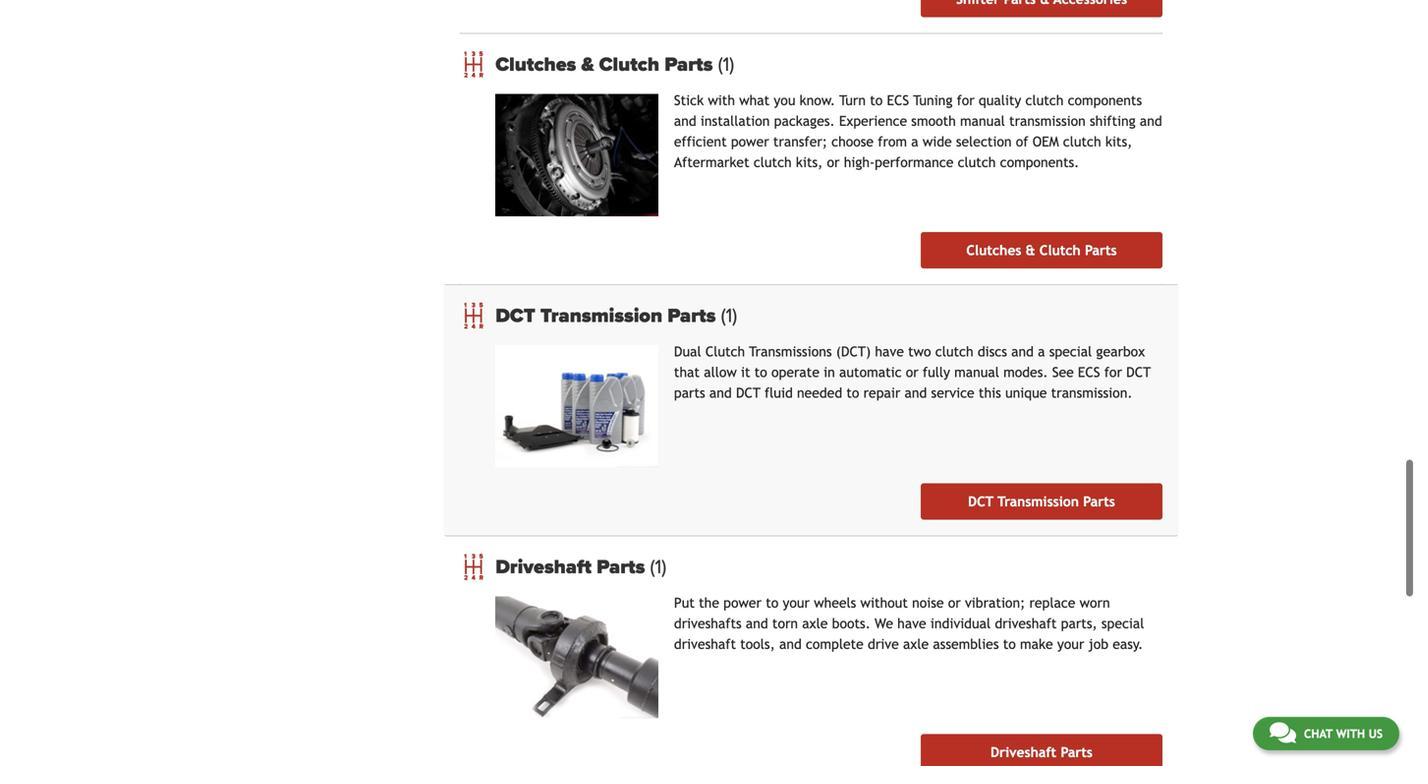 Task type: vqa. For each thing, say whether or not it's contained in the screenshot.
rightmost Transmission
yes



Task type: locate. For each thing, give the bounding box(es) containing it.
0 horizontal spatial driveshaft parts
[[496, 555, 651, 578]]

1 vertical spatial special
[[1102, 615, 1145, 631]]

0 vertical spatial transmission
[[541, 304, 663, 327]]

service
[[932, 385, 975, 401]]

of
[[1017, 134, 1029, 149]]

transmission
[[541, 304, 663, 327], [998, 493, 1080, 509]]

for right the tuning
[[957, 92, 975, 108]]

noise
[[913, 595, 945, 610]]

automatic
[[840, 364, 902, 380]]

0 vertical spatial clutches
[[496, 52, 577, 76]]

clutch
[[1026, 92, 1064, 108], [1064, 134, 1102, 149], [754, 154, 792, 170], [958, 154, 997, 170], [936, 344, 974, 359]]

0 horizontal spatial a
[[912, 134, 919, 149]]

driveshaft parts
[[496, 555, 651, 578], [991, 745, 1093, 760]]

and down torn at right bottom
[[780, 636, 802, 652]]

1 vertical spatial power
[[724, 595, 762, 610]]

a up modes.
[[1039, 344, 1046, 359]]

0 horizontal spatial ecs
[[887, 92, 910, 108]]

1 vertical spatial clutches
[[967, 242, 1022, 258]]

with left us
[[1337, 727, 1366, 740]]

special up easy. in the right bottom of the page
[[1102, 615, 1145, 631]]

0 vertical spatial ecs
[[887, 92, 910, 108]]

with
[[708, 92, 736, 108], [1337, 727, 1366, 740]]

clutches & clutch parts link up know.
[[496, 52, 1163, 76]]

0 vertical spatial with
[[708, 92, 736, 108]]

easy.
[[1113, 636, 1144, 652]]

kits, down transfer;
[[796, 154, 823, 170]]

ecs inside stick with what you know. turn to ecs tuning for quality clutch components and installation packages. experience smooth manual transmission shifting and efficient power transfer; choose from a wide selection of oem clutch kits, aftermarket clutch kits, or high-performance clutch components.
[[887, 92, 910, 108]]

kits,
[[1106, 134, 1133, 149], [796, 154, 823, 170]]

your up torn at right bottom
[[783, 595, 810, 610]]

0 vertical spatial axle
[[803, 615, 828, 631]]

driveshaft down driveshafts
[[674, 636, 737, 652]]

two
[[909, 344, 932, 359]]

driveshaft parts for topmost driveshaft parts link
[[496, 555, 651, 578]]

clutch down the 'selection'
[[958, 154, 997, 170]]

0 vertical spatial dct transmission parts link
[[496, 304, 1163, 327]]

dct transmission parts link
[[496, 304, 1163, 327], [921, 483, 1163, 519]]

transmissions
[[749, 344, 832, 359]]

1 vertical spatial your
[[1058, 636, 1085, 652]]

& down components.
[[1026, 242, 1036, 258]]

torn
[[773, 615, 799, 631]]

clutches & clutch parts down components.
[[967, 242, 1118, 258]]

1 horizontal spatial kits,
[[1106, 134, 1133, 149]]

1 vertical spatial with
[[1337, 727, 1366, 740]]

0 vertical spatial dct transmission parts
[[496, 304, 721, 327]]

0 vertical spatial manual
[[961, 113, 1006, 129]]

1 vertical spatial driveshaft parts
[[991, 745, 1093, 760]]

1 horizontal spatial clutches & clutch parts
[[967, 242, 1118, 258]]

0 vertical spatial have
[[875, 344, 905, 359]]

1 horizontal spatial driveshaft parts
[[991, 745, 1093, 760]]

and up modes.
[[1012, 344, 1034, 359]]

to up torn at right bottom
[[766, 595, 779, 610]]

&
[[582, 52, 594, 76], [1026, 242, 1036, 258]]

0 vertical spatial kits,
[[1106, 134, 1133, 149]]

0 horizontal spatial driveshaft
[[674, 636, 737, 652]]

a inside dual clutch transmissions (dct) have two clutch discs and a special gearbox that allow it to operate in automatic or fully manual modes. see ecs for dct parts and dct fluid needed to repair and service this unique transmission.
[[1039, 344, 1046, 359]]

0 horizontal spatial axle
[[803, 615, 828, 631]]

clutch up "fully"
[[936, 344, 974, 359]]

0 vertical spatial special
[[1050, 344, 1093, 359]]

manual up this
[[955, 364, 1000, 380]]

or down two
[[906, 364, 919, 380]]

power down the installation
[[731, 134, 770, 149]]

1 vertical spatial for
[[1105, 364, 1123, 380]]

clutches
[[496, 52, 577, 76], [967, 242, 1022, 258]]

0 vertical spatial driveshaft parts
[[496, 555, 651, 578]]

manual up the 'selection'
[[961, 113, 1006, 129]]

clutch up "transmission"
[[1026, 92, 1064, 108]]

it
[[741, 364, 751, 380]]

individual
[[931, 615, 991, 631]]

clutches & clutch parts link
[[496, 52, 1163, 76], [921, 232, 1163, 268]]

with for stick
[[708, 92, 736, 108]]

& up "clutches & clutch parts thumbnail image"
[[582, 52, 594, 76]]

transmission.
[[1052, 385, 1133, 401]]

0 horizontal spatial transmission
[[541, 304, 663, 327]]

parts
[[674, 385, 706, 401]]

for
[[957, 92, 975, 108], [1105, 364, 1123, 380]]

allow
[[704, 364, 737, 380]]

1 vertical spatial kits,
[[796, 154, 823, 170]]

0 vertical spatial clutches & clutch parts
[[496, 52, 718, 76]]

power right the
[[724, 595, 762, 610]]

a
[[912, 134, 919, 149], [1039, 344, 1046, 359]]

1 horizontal spatial for
[[1105, 364, 1123, 380]]

1 horizontal spatial your
[[1058, 636, 1085, 652]]

0 horizontal spatial or
[[827, 154, 840, 170]]

(dct)
[[837, 344, 871, 359]]

tuning
[[914, 92, 953, 108]]

with up the installation
[[708, 92, 736, 108]]

1 vertical spatial a
[[1039, 344, 1046, 359]]

or up individual
[[949, 595, 961, 610]]

shifting
[[1090, 113, 1136, 129]]

axle right the drive
[[904, 636, 929, 652]]

0 vertical spatial power
[[731, 134, 770, 149]]

we
[[875, 615, 894, 631]]

and down "allow"
[[710, 385, 732, 401]]

0 vertical spatial driveshaft
[[496, 555, 592, 578]]

clutch right oem
[[1064, 134, 1102, 149]]

clutches & clutch parts thumbnail image image
[[496, 94, 659, 216]]

choose
[[832, 134, 874, 149]]

0 horizontal spatial clutch
[[599, 52, 660, 76]]

2 vertical spatial clutch
[[706, 344, 745, 359]]

manual
[[961, 113, 1006, 129], [955, 364, 1000, 380]]

1 horizontal spatial ecs
[[1079, 364, 1101, 380]]

dual
[[674, 344, 702, 359]]

your
[[783, 595, 810, 610], [1058, 636, 1085, 652]]

or left high-
[[827, 154, 840, 170]]

0 vertical spatial for
[[957, 92, 975, 108]]

turn
[[840, 92, 866, 108]]

performance
[[875, 154, 954, 170]]

or inside dual clutch transmissions (dct) have two clutch discs and a special gearbox that allow it to operate in automatic or fully manual modes. see ecs for dct parts and dct fluid needed to repair and service this unique transmission.
[[906, 364, 919, 380]]

kits, down shifting
[[1106, 134, 1133, 149]]

manual inside stick with what you know. turn to ecs tuning for quality clutch components and installation packages. experience smooth manual transmission shifting and efficient power transfer; choose from a wide selection of oem clutch kits, aftermarket clutch kits, or high-performance clutch components.
[[961, 113, 1006, 129]]

make
[[1021, 636, 1054, 652]]

clutches & clutch parts
[[496, 52, 718, 76], [967, 242, 1118, 258]]

1 horizontal spatial dct transmission parts
[[969, 493, 1116, 509]]

0 horizontal spatial &
[[582, 52, 594, 76]]

parts,
[[1062, 615, 1098, 631]]

clutches & clutch parts link down components.
[[921, 232, 1163, 268]]

your down parts,
[[1058, 636, 1085, 652]]

a up performance
[[912, 134, 919, 149]]

power
[[731, 134, 770, 149], [724, 595, 762, 610]]

2 horizontal spatial clutch
[[1040, 242, 1081, 258]]

have down noise
[[898, 615, 927, 631]]

2 vertical spatial or
[[949, 595, 961, 610]]

ecs inside dual clutch transmissions (dct) have two clutch discs and a special gearbox that allow it to operate in automatic or fully manual modes. see ecs for dct parts and dct fluid needed to repair and service this unique transmission.
[[1079, 364, 1101, 380]]

1 vertical spatial manual
[[955, 364, 1000, 380]]

axle
[[803, 615, 828, 631], [904, 636, 929, 652]]

2 horizontal spatial or
[[949, 595, 961, 610]]

to up experience
[[870, 92, 883, 108]]

0 vertical spatial a
[[912, 134, 919, 149]]

driveshaft parts link
[[496, 555, 1163, 578], [921, 734, 1163, 766]]

0 vertical spatial your
[[783, 595, 810, 610]]

repair
[[864, 385, 901, 401]]

1 vertical spatial clutch
[[1040, 242, 1081, 258]]

special
[[1050, 344, 1093, 359], [1102, 615, 1145, 631]]

1 vertical spatial driveshaft parts link
[[921, 734, 1163, 766]]

0 horizontal spatial dct transmission parts
[[496, 304, 721, 327]]

ecs
[[887, 92, 910, 108], [1079, 364, 1101, 380]]

parts
[[665, 52, 713, 76], [1086, 242, 1118, 258], [668, 304, 716, 327], [1084, 493, 1116, 509], [597, 555, 645, 578], [1061, 745, 1093, 760]]

to down automatic
[[847, 385, 860, 401]]

driveshaft
[[995, 615, 1058, 631], [674, 636, 737, 652]]

0 vertical spatial clutches & clutch parts link
[[496, 52, 1163, 76]]

for inside dual clutch transmissions (dct) have two clutch discs and a special gearbox that allow it to operate in automatic or fully manual modes. see ecs for dct parts and dct fluid needed to repair and service this unique transmission.
[[1105, 364, 1123, 380]]

0 horizontal spatial with
[[708, 92, 736, 108]]

1 vertical spatial or
[[906, 364, 919, 380]]

1 vertical spatial axle
[[904, 636, 929, 652]]

transmission
[[1010, 113, 1086, 129]]

0 vertical spatial driveshaft
[[995, 615, 1058, 631]]

ecs up experience
[[887, 92, 910, 108]]

with inside stick with what you know. turn to ecs tuning for quality clutch components and installation packages. experience smooth manual transmission shifting and efficient power transfer; choose from a wide selection of oem clutch kits, aftermarket clutch kits, or high-performance clutch components.
[[708, 92, 736, 108]]

and
[[674, 113, 697, 129], [1141, 113, 1163, 129], [1012, 344, 1034, 359], [710, 385, 732, 401], [905, 385, 928, 401], [746, 615, 769, 631], [780, 636, 802, 652]]

1 horizontal spatial with
[[1337, 727, 1366, 740]]

ecs up transmission.
[[1079, 364, 1101, 380]]

special up see
[[1050, 344, 1093, 359]]

0 horizontal spatial for
[[957, 92, 975, 108]]

for down gearbox
[[1105, 364, 1123, 380]]

1 vertical spatial ecs
[[1079, 364, 1101, 380]]

have
[[875, 344, 905, 359], [898, 615, 927, 631]]

clutch
[[599, 52, 660, 76], [1040, 242, 1081, 258], [706, 344, 745, 359]]

1 horizontal spatial &
[[1026, 242, 1036, 258]]

1 horizontal spatial special
[[1102, 615, 1145, 631]]

1 horizontal spatial a
[[1039, 344, 1046, 359]]

0 vertical spatial or
[[827, 154, 840, 170]]

1 vertical spatial transmission
[[998, 493, 1080, 509]]

in
[[824, 364, 836, 380]]

axle up complete
[[803, 615, 828, 631]]

or inside put the power to your wheels without noise or vibration; replace worn driveshafts and torn axle boots. we have individual driveshaft parts, special driveshaft tools, and complete drive axle assemblies to make your job easy.
[[949, 595, 961, 610]]

1 horizontal spatial driveshaft
[[991, 745, 1057, 760]]

clutches & clutch parts up stick
[[496, 52, 718, 76]]

1 horizontal spatial or
[[906, 364, 919, 380]]

have inside dual clutch transmissions (dct) have two clutch discs and a special gearbox that allow it to operate in automatic or fully manual modes. see ecs for dct parts and dct fluid needed to repair and service this unique transmission.
[[875, 344, 905, 359]]

without
[[861, 595, 908, 610]]

1 horizontal spatial driveshaft
[[995, 615, 1058, 631]]

to right "it"
[[755, 364, 768, 380]]

or
[[827, 154, 840, 170], [906, 364, 919, 380], [949, 595, 961, 610]]

1 vertical spatial have
[[898, 615, 927, 631]]

clutch inside dual clutch transmissions (dct) have two clutch discs and a special gearbox that allow it to operate in automatic or fully manual modes. see ecs for dct parts and dct fluid needed to repair and service this unique transmission.
[[706, 344, 745, 359]]

comments image
[[1270, 721, 1297, 744]]

1 horizontal spatial clutches
[[967, 242, 1022, 258]]

0 horizontal spatial special
[[1050, 344, 1093, 359]]

1 horizontal spatial clutch
[[706, 344, 745, 359]]

gearbox
[[1097, 344, 1146, 359]]

1 horizontal spatial transmission
[[998, 493, 1080, 509]]

us
[[1369, 727, 1384, 740]]

what
[[740, 92, 770, 108]]

to
[[870, 92, 883, 108], [755, 364, 768, 380], [847, 385, 860, 401], [766, 595, 779, 610], [1004, 636, 1017, 652]]

dct
[[496, 304, 536, 327], [1127, 364, 1152, 380], [736, 385, 761, 401], [969, 493, 994, 509]]

0 horizontal spatial your
[[783, 595, 810, 610]]

driveshaft up make
[[995, 615, 1058, 631]]

have up automatic
[[875, 344, 905, 359]]

0 horizontal spatial clutches & clutch parts
[[496, 52, 718, 76]]

0 vertical spatial &
[[582, 52, 594, 76]]

1 horizontal spatial axle
[[904, 636, 929, 652]]



Task type: describe. For each thing, give the bounding box(es) containing it.
1 vertical spatial &
[[1026, 242, 1036, 258]]

you
[[774, 92, 796, 108]]

put the power to your wheels without noise or vibration; replace worn driveshafts and torn axle boots. we have individual driveshaft parts, special driveshaft tools, and complete drive axle assemblies to make your job easy.
[[674, 595, 1145, 652]]

and right shifting
[[1141, 113, 1163, 129]]

1 vertical spatial driveshaft
[[991, 745, 1057, 760]]

special inside dual clutch transmissions (dct) have two clutch discs and a special gearbox that allow it to operate in automatic or fully manual modes. see ecs for dct parts and dct fluid needed to repair and service this unique transmission.
[[1050, 344, 1093, 359]]

vibration;
[[966, 595, 1026, 610]]

and down "fully"
[[905, 385, 928, 401]]

smooth
[[912, 113, 957, 129]]

components.
[[1001, 154, 1080, 170]]

0 horizontal spatial driveshaft
[[496, 555, 592, 578]]

to inside stick with what you know. turn to ecs tuning for quality clutch components and installation packages. experience smooth manual transmission shifting and efficient power transfer; choose from a wide selection of oem clutch kits, aftermarket clutch kits, or high-performance clutch components.
[[870, 92, 883, 108]]

or inside stick with what you know. turn to ecs tuning for quality clutch components and installation packages. experience smooth manual transmission shifting and efficient power transfer; choose from a wide selection of oem clutch kits, aftermarket clutch kits, or high-performance clutch components.
[[827, 154, 840, 170]]

replace
[[1030, 595, 1076, 610]]

that
[[674, 364, 700, 380]]

put
[[674, 595, 695, 610]]

modes.
[[1004, 364, 1049, 380]]

this
[[979, 385, 1002, 401]]

job
[[1089, 636, 1109, 652]]

wheels
[[814, 595, 857, 610]]

aftermarket
[[674, 154, 750, 170]]

driveshaft parts for the bottommost driveshaft parts link
[[991, 745, 1093, 760]]

0 horizontal spatial kits,
[[796, 154, 823, 170]]

packages.
[[775, 113, 835, 129]]

selection
[[957, 134, 1012, 149]]

transfer;
[[774, 134, 828, 149]]

dct transmission parts thumbnail image image
[[496, 345, 659, 467]]

unique
[[1006, 385, 1048, 401]]

to left make
[[1004, 636, 1017, 652]]

installation
[[701, 113, 770, 129]]

0 vertical spatial driveshaft parts link
[[496, 555, 1163, 578]]

for inside stick with what you know. turn to ecs tuning for quality clutch components and installation packages. experience smooth manual transmission shifting and efficient power transfer; choose from a wide selection of oem clutch kits, aftermarket clutch kits, or high-performance clutch components.
[[957, 92, 975, 108]]

1 vertical spatial dct transmission parts
[[969, 493, 1116, 509]]

complete
[[806, 636, 864, 652]]

stick
[[674, 92, 704, 108]]

the
[[699, 595, 720, 610]]

oem
[[1033, 134, 1060, 149]]

driveshaft parts thumbnail image image
[[496, 596, 659, 719]]

and up tools,
[[746, 615, 769, 631]]

drive
[[868, 636, 899, 652]]

worn
[[1080, 595, 1111, 610]]

a inside stick with what you know. turn to ecs tuning for quality clutch components and installation packages. experience smooth manual transmission shifting and efficient power transfer; choose from a wide selection of oem clutch kits, aftermarket clutch kits, or high-performance clutch components.
[[912, 134, 919, 149]]

chat with us
[[1305, 727, 1384, 740]]

0 horizontal spatial clutches
[[496, 52, 577, 76]]

know.
[[800, 92, 836, 108]]

special inside put the power to your wheels without noise or vibration; replace worn driveshafts and torn axle boots. we have individual driveshaft parts, special driveshaft tools, and complete drive axle assemblies to make your job easy.
[[1102, 615, 1145, 631]]

clutch down transfer;
[[754, 154, 792, 170]]

needed
[[797, 385, 843, 401]]

1 vertical spatial dct transmission parts link
[[921, 483, 1163, 519]]

stick with what you know. turn to ecs tuning for quality clutch components and installation packages. experience smooth manual transmission shifting and efficient power transfer; choose from a wide selection of oem clutch kits, aftermarket clutch kits, or high-performance clutch components.
[[674, 92, 1163, 170]]

tools,
[[741, 636, 776, 652]]

chat
[[1305, 727, 1333, 740]]

1 vertical spatial clutches & clutch parts
[[967, 242, 1118, 258]]

wide
[[923, 134, 953, 149]]

operate
[[772, 364, 820, 380]]

1 vertical spatial clutches & clutch parts link
[[921, 232, 1163, 268]]

experience
[[840, 113, 908, 129]]

components
[[1068, 92, 1143, 108]]

power inside put the power to your wheels without noise or vibration; replace worn driveshafts and torn axle boots. we have individual driveshaft parts, special driveshaft tools, and complete drive axle assemblies to make your job easy.
[[724, 595, 762, 610]]

high-
[[844, 154, 875, 170]]

efficient
[[674, 134, 727, 149]]

power inside stick with what you know. turn to ecs tuning for quality clutch components and installation packages. experience smooth manual transmission shifting and efficient power transfer; choose from a wide selection of oem clutch kits, aftermarket clutch kits, or high-performance clutch components.
[[731, 134, 770, 149]]

and down stick
[[674, 113, 697, 129]]

see
[[1053, 364, 1074, 380]]

fully
[[923, 364, 951, 380]]

dual clutch transmissions (dct) have two clutch discs and a special gearbox that allow it to operate in automatic or fully manual modes. see ecs for dct parts and dct fluid needed to repair and service this unique transmission.
[[674, 344, 1152, 401]]

driveshafts
[[674, 615, 742, 631]]

clutch inside dual clutch transmissions (dct) have two clutch discs and a special gearbox that allow it to operate in automatic or fully manual modes. see ecs for dct parts and dct fluid needed to repair and service this unique transmission.
[[936, 344, 974, 359]]

chat with us link
[[1254, 717, 1400, 750]]

assemblies
[[933, 636, 1000, 652]]

with for chat
[[1337, 727, 1366, 740]]

discs
[[978, 344, 1008, 359]]

1 vertical spatial driveshaft
[[674, 636, 737, 652]]

manual inside dual clutch transmissions (dct) have two clutch discs and a special gearbox that allow it to operate in automatic or fully manual modes. see ecs for dct parts and dct fluid needed to repair and service this unique transmission.
[[955, 364, 1000, 380]]

from
[[878, 134, 908, 149]]

have inside put the power to your wheels without noise or vibration; replace worn driveshafts and torn axle boots. we have individual driveshaft parts, special driveshaft tools, and complete drive axle assemblies to make your job easy.
[[898, 615, 927, 631]]

boots.
[[833, 615, 871, 631]]

0 vertical spatial clutch
[[599, 52, 660, 76]]

quality
[[979, 92, 1022, 108]]

fluid
[[765, 385, 793, 401]]



